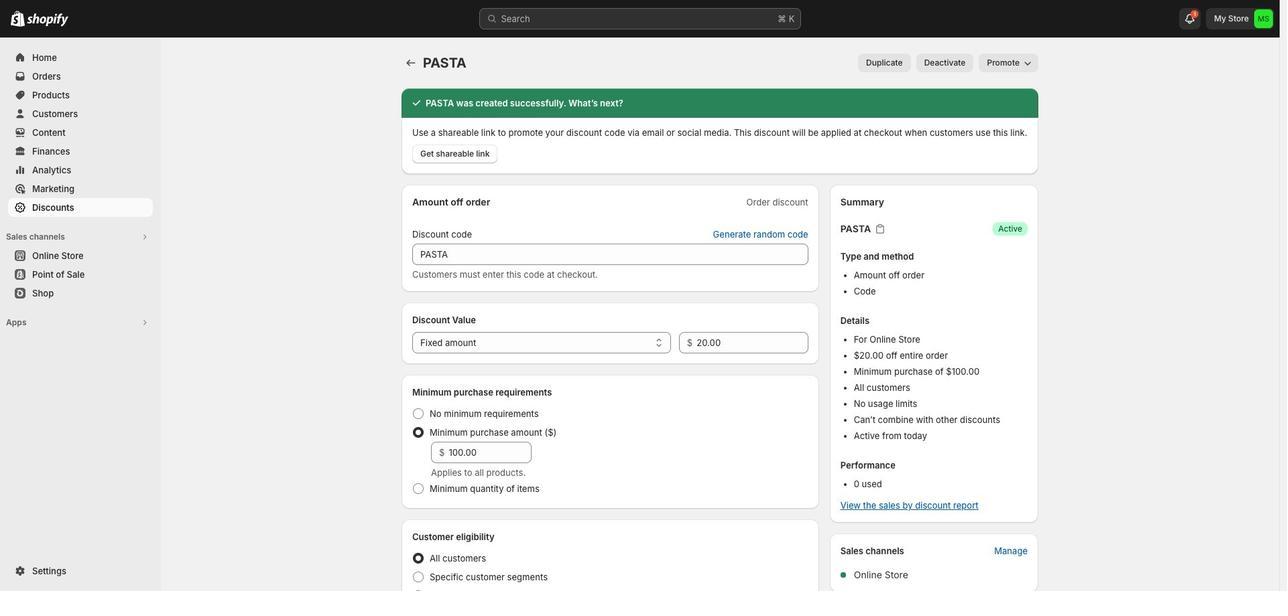 Task type: locate. For each thing, give the bounding box(es) containing it.
shopify image
[[27, 13, 68, 27]]

my store image
[[1254, 9, 1273, 28]]

0.00 text field
[[697, 332, 808, 354]]

0.00 text field
[[449, 442, 532, 464]]

None text field
[[412, 244, 808, 265]]



Task type: vqa. For each thing, say whether or not it's contained in the screenshot.
My Store icon
yes



Task type: describe. For each thing, give the bounding box(es) containing it.
shopify image
[[11, 11, 25, 27]]



